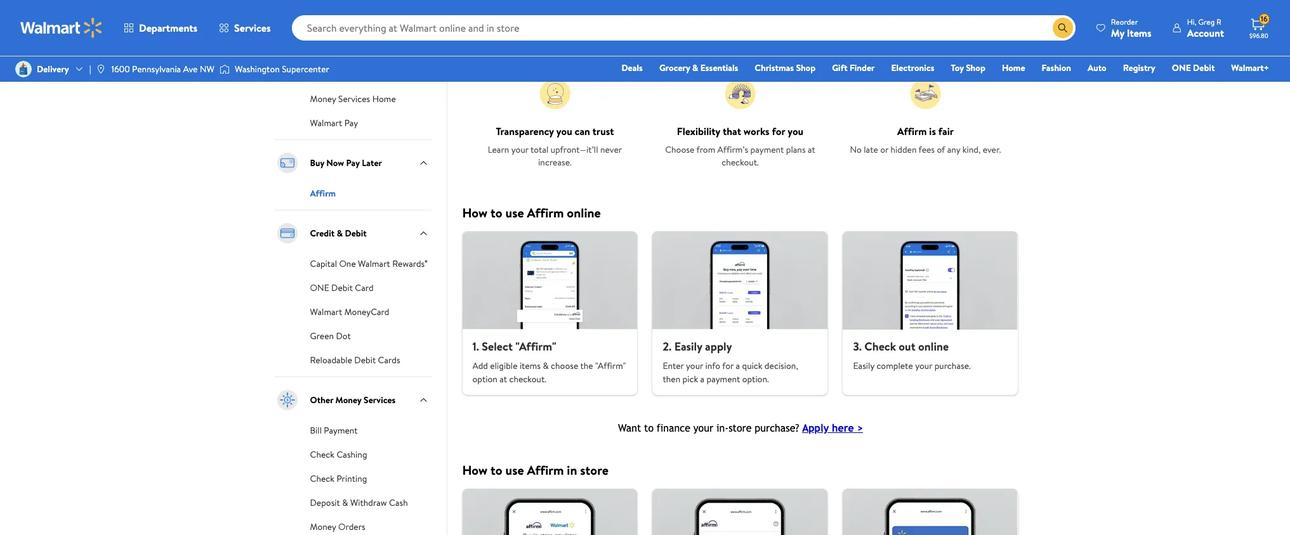 Task type: locate. For each thing, give the bounding box(es) containing it.
store right in
[[580, 462, 609, 479]]

services inside "dropdown button"
[[234, 21, 271, 35]]

1 horizontal spatial a
[[736, 360, 740, 372]]

money for money services
[[272, 11, 305, 27]]

& right credit
[[337, 227, 343, 240]]

& left in-
[[793, 27, 804, 48]]

departments button
[[113, 13, 208, 43]]

1 vertical spatial at
[[500, 373, 507, 386]]

one
[[1172, 62, 1191, 74], [310, 282, 329, 294]]

1 horizontal spatial easily
[[853, 360, 875, 372]]

washington
[[235, 63, 280, 75]]

walmart up card
[[358, 258, 390, 270]]

1600
[[111, 63, 130, 75]]

list for how to use affirm online
[[455, 232, 1026, 395]]

2 vertical spatial online
[[918, 339, 949, 355]]

check cashing link
[[310, 447, 367, 461]]

checkout.
[[722, 156, 759, 169], [509, 373, 546, 386]]

0 vertical spatial how
[[462, 204, 488, 221]]

list item
[[455, 489, 645, 536], [645, 489, 835, 536], [835, 489, 1026, 536]]

1 horizontal spatial shop
[[966, 62, 986, 74]]

walmart down money services home
[[310, 117, 342, 129]]

shop right the 'christmas'
[[796, 62, 816, 74]]

money services home
[[310, 93, 396, 105]]

one for one debit
[[1172, 62, 1191, 74]]

0 vertical spatial walmart
[[310, 117, 342, 129]]

check down bill
[[310, 449, 334, 461]]

one right 'registry' link
[[1172, 62, 1191, 74]]

your down transparency
[[511, 143, 529, 156]]

affirm
[[897, 124, 927, 138], [310, 187, 336, 200], [527, 204, 564, 221], [527, 462, 564, 479]]

1 horizontal spatial at
[[808, 143, 815, 156]]

electronics
[[891, 62, 934, 74]]

later
[[362, 157, 382, 169]]

debit left card
[[331, 282, 353, 294]]

2 shop from the left
[[966, 62, 986, 74]]

one inside 'one debit' link
[[1172, 62, 1191, 74]]

of
[[937, 143, 945, 156]]

money services
[[272, 11, 349, 27]]

shop inside 'link'
[[796, 62, 816, 74]]

money for money services home
[[310, 93, 336, 105]]

& right deposit at the bottom left of the page
[[342, 497, 348, 510]]

benefits you'll love online and in-store. transparency you can trust. learn your total upfront—it'll never increase. image
[[540, 79, 570, 109]]

from
[[696, 143, 715, 156]]

your down out
[[915, 360, 932, 372]]

gift
[[832, 62, 848, 74]]

at down eligible
[[500, 373, 507, 386]]

green dot link
[[310, 329, 351, 343]]

0 vertical spatial list
[[455, 232, 1026, 395]]

money services home link
[[310, 91, 396, 105]]

 image right nw
[[220, 63, 230, 76]]

for right info
[[722, 360, 734, 372]]

money orders
[[310, 521, 365, 534]]

payment inside 2. easily apply enter your info for a quick decision, then pick a payment option.
[[707, 373, 740, 386]]

3. check out online list item
[[835, 232, 1026, 395]]

checkout. inside flexibility that works for you choose from affirm's payment plans at checkout.
[[722, 156, 759, 169]]

your up pick
[[686, 360, 703, 372]]

checkout. down items
[[509, 373, 546, 386]]

0 vertical spatial store
[[825, 27, 859, 48]]

0 vertical spatial to
[[491, 204, 502, 221]]

one down capital
[[310, 282, 329, 294]]

0 vertical spatial at
[[808, 143, 815, 156]]

how for how to use affirm online
[[462, 204, 488, 221]]

0 horizontal spatial checkout.
[[509, 373, 546, 386]]

 image for 1600 pennsylvania ave nw
[[96, 64, 106, 74]]

0 horizontal spatial "affirm"
[[515, 339, 556, 355]]

payment down info
[[707, 373, 740, 386]]

2 vertical spatial check
[[310, 473, 334, 485]]

a
[[736, 360, 740, 372], [700, 373, 705, 386]]

1 vertical spatial how
[[462, 462, 488, 479]]

1 you from the left
[[556, 124, 572, 138]]

0 vertical spatial pay
[[344, 117, 358, 129]]

your inside the transparency you can trust learn your total upfront—it'll never increase.
[[511, 143, 529, 156]]

list
[[455, 232, 1026, 395], [455, 489, 1026, 536]]

deposit & withdraw cash link
[[310, 496, 408, 510]]

money up walmart pay link
[[310, 93, 336, 105]]

your inside 2. easily apply enter your info for a quick decision, then pick a payment option.
[[686, 360, 703, 372]]

debit for one debit
[[1193, 62, 1215, 74]]

2 you from the left
[[788, 124, 804, 138]]

services button
[[208, 13, 282, 43]]

auto
[[1088, 62, 1107, 74]]

1 horizontal spatial  image
[[96, 64, 106, 74]]

 image for washington supercenter
[[220, 63, 230, 76]]

2 horizontal spatial your
[[915, 360, 932, 372]]

1 vertical spatial store
[[580, 462, 609, 479]]

you left can
[[556, 124, 572, 138]]

1 horizontal spatial checkout.
[[722, 156, 759, 169]]

1 use from the top
[[505, 204, 524, 221]]

debit left cards
[[354, 354, 376, 367]]

0 horizontal spatial your
[[511, 143, 529, 156]]

grocery
[[659, 62, 690, 74]]

flexibility that works for you. choose from affirm's payment plans at checkout. image
[[725, 79, 756, 109]]

you inside flexibility that works for you choose from affirm's payment plans at checkout.
[[788, 124, 804, 138]]

1 horizontal spatial home
[[1002, 62, 1025, 74]]

1 vertical spatial "affirm"
[[595, 360, 626, 372]]

0 horizontal spatial a
[[700, 373, 705, 386]]

home
[[1002, 62, 1025, 74], [372, 93, 396, 105]]

online inside 3. check out online easily complete your purchase.
[[918, 339, 949, 355]]

"affirm" right the
[[595, 360, 626, 372]]

2 horizontal spatial online
[[918, 339, 949, 355]]

1 horizontal spatial one
[[1172, 62, 1191, 74]]

list containing 1. select "affirm"
[[455, 232, 1026, 395]]

Search search field
[[292, 15, 1076, 41]]

"affirm" up items
[[515, 339, 556, 355]]

& right items
[[543, 360, 549, 372]]

1 list from the top
[[455, 232, 1026, 395]]

for right works
[[772, 124, 785, 138]]

0 horizontal spatial home
[[372, 93, 396, 105]]

toy
[[951, 62, 964, 74]]

walmart pay link
[[310, 116, 358, 129]]

christmas
[[755, 62, 794, 74]]

2 how from the top
[[462, 462, 488, 479]]

can
[[575, 124, 590, 138]]

easily right 2.
[[674, 339, 702, 355]]

0 horizontal spatial payment
[[707, 373, 740, 386]]

money up featured image
[[272, 11, 305, 27]]

1 to from the top
[[491, 204, 502, 221]]

0 vertical spatial "affirm"
[[515, 339, 556, 355]]

account
[[1187, 26, 1224, 40]]

walmart up green dot link
[[310, 306, 342, 319]]

0 horizontal spatial at
[[500, 373, 507, 386]]

0 horizontal spatial shop
[[796, 62, 816, 74]]

& right grocery
[[692, 62, 698, 74]]

money
[[272, 11, 305, 27], [310, 93, 336, 105], [335, 394, 362, 407], [310, 521, 336, 534]]

for
[[772, 124, 785, 138], [722, 360, 734, 372]]

 image right "|"
[[96, 64, 106, 74]]

fashion
[[1042, 62, 1071, 74]]

online right out
[[918, 339, 949, 355]]

departments
[[139, 21, 197, 35]]

featured image
[[274, 56, 300, 81]]

option.
[[742, 373, 769, 386]]

shop for christmas shop
[[796, 62, 816, 74]]

1 vertical spatial online
[[567, 204, 601, 221]]

cards
[[378, 354, 400, 367]]

1.
[[472, 339, 479, 355]]

0 vertical spatial for
[[772, 124, 785, 138]]

0 vertical spatial home
[[1002, 62, 1025, 74]]

credit & debit image
[[274, 221, 300, 246]]

money right other
[[335, 394, 362, 407]]

store
[[825, 27, 859, 48], [580, 462, 609, 479]]

reloadable debit cards link
[[310, 353, 400, 367]]

0 horizontal spatial one
[[310, 282, 329, 294]]

gift finder link
[[826, 61, 881, 75]]

never
[[600, 143, 622, 156]]

1600 pennsylvania ave nw
[[111, 63, 214, 75]]

use for in
[[505, 462, 524, 479]]

0 horizontal spatial store
[[580, 462, 609, 479]]

0 vertical spatial easily
[[674, 339, 702, 355]]

card
[[355, 282, 374, 294]]

1 horizontal spatial you
[[788, 124, 804, 138]]

my
[[1111, 26, 1125, 40]]

1 vertical spatial use
[[505, 462, 524, 479]]

works
[[744, 124, 770, 138]]

choose
[[665, 143, 694, 156]]

online for easily
[[918, 339, 949, 355]]

pick
[[683, 373, 698, 386]]

check printing link
[[310, 472, 367, 485]]

deposit
[[310, 497, 340, 510]]

one debit
[[1172, 62, 1215, 74]]

at right plans
[[808, 143, 815, 156]]

services up washington
[[234, 21, 271, 35]]

you'll
[[680, 27, 715, 48]]

deals link
[[616, 61, 649, 75]]

one inside one debit card link
[[310, 282, 329, 294]]

a right pick
[[700, 373, 705, 386]]

how to use affirm online
[[462, 204, 601, 221]]

2. easily apply list item
[[645, 232, 835, 395]]

2 use from the top
[[505, 462, 524, 479]]

check right the '3.'
[[865, 339, 896, 355]]

nw
[[200, 63, 214, 75]]

payment down works
[[751, 143, 784, 156]]

0 horizontal spatial you
[[556, 124, 572, 138]]

1 shop from the left
[[796, 62, 816, 74]]

1 horizontal spatial payment
[[751, 143, 784, 156]]

services up walmart pay link
[[338, 93, 370, 105]]

1 vertical spatial check
[[310, 449, 334, 461]]

green
[[310, 330, 334, 343]]

1 horizontal spatial online
[[749, 27, 790, 48]]

2 list from the top
[[455, 489, 1026, 536]]

in
[[567, 462, 577, 479]]

1 horizontal spatial for
[[772, 124, 785, 138]]

store up gift
[[825, 27, 859, 48]]

affirm up hidden
[[897, 124, 927, 138]]

1 list item from the left
[[455, 489, 645, 536]]

capital one walmart rewards® link
[[310, 256, 428, 270]]

orders
[[338, 521, 365, 534]]

you up plans
[[788, 124, 804, 138]]

1 horizontal spatial store
[[825, 27, 859, 48]]

delivery
[[37, 63, 69, 75]]

0 vertical spatial check
[[865, 339, 896, 355]]

1 horizontal spatial your
[[686, 360, 703, 372]]

debit down account at the top right of page
[[1193, 62, 1215, 74]]

payment
[[751, 143, 784, 156], [707, 373, 740, 386]]

easily inside 3. check out online easily complete your purchase.
[[853, 360, 875, 372]]

buy now pay later image
[[274, 150, 300, 176]]

walmart+ link
[[1226, 61, 1275, 75]]

0 horizontal spatial for
[[722, 360, 734, 372]]

grocery & essentials
[[659, 62, 738, 74]]

at inside flexibility that works for you choose from affirm's payment plans at checkout.
[[808, 143, 815, 156]]

online for &
[[749, 27, 790, 48]]

debit for reloadable debit cards
[[354, 354, 376, 367]]

option
[[472, 373, 497, 386]]

services up featured
[[308, 11, 349, 27]]

"affirm"
[[515, 339, 556, 355], [595, 360, 626, 372]]

1 vertical spatial easily
[[853, 360, 875, 372]]

online
[[749, 27, 790, 48], [567, 204, 601, 221], [918, 339, 949, 355]]

 image
[[15, 61, 32, 77], [220, 63, 230, 76], [96, 64, 106, 74]]

0 vertical spatial payment
[[751, 143, 784, 156]]

1 vertical spatial to
[[491, 462, 502, 479]]

check inside 3. check out online easily complete your purchase.
[[865, 339, 896, 355]]

 image left delivery at the left
[[15, 61, 32, 77]]

1 vertical spatial list
[[455, 489, 1026, 536]]

2 vertical spatial walmart
[[310, 306, 342, 319]]

christmas shop link
[[749, 61, 821, 75]]

online up the 'christmas'
[[749, 27, 790, 48]]

your
[[511, 143, 529, 156], [686, 360, 703, 372], [915, 360, 932, 372]]

1 vertical spatial checkout.
[[509, 373, 546, 386]]

how
[[462, 204, 488, 221], [462, 462, 488, 479]]

1 vertical spatial for
[[722, 360, 734, 372]]

list for how to use affirm in store
[[455, 489, 1026, 536]]

0 vertical spatial a
[[736, 360, 740, 372]]

money for money orders
[[310, 521, 336, 534]]

decision,
[[765, 360, 798, 372]]

complete
[[877, 360, 913, 372]]

1 vertical spatial pay
[[346, 157, 360, 169]]

you inside the transparency you can trust learn your total upfront—it'll never increase.
[[556, 124, 572, 138]]

1 vertical spatial payment
[[707, 373, 740, 386]]

one for one debit card
[[310, 282, 329, 294]]

money down deposit at the bottom left of the page
[[310, 521, 336, 534]]

a left quick at the bottom of the page
[[736, 360, 740, 372]]

services down cards
[[364, 394, 396, 407]]

0 vertical spatial online
[[749, 27, 790, 48]]

2 horizontal spatial  image
[[220, 63, 230, 76]]

2 to from the top
[[491, 462, 502, 479]]

pennsylvania
[[132, 63, 181, 75]]

payment
[[324, 425, 358, 437]]

pay down money services home
[[344, 117, 358, 129]]

debit up one
[[345, 227, 367, 240]]

easily down the '3.'
[[853, 360, 875, 372]]

or
[[880, 143, 889, 156]]

checkout. down that
[[722, 156, 759, 169]]

1 how from the top
[[462, 204, 488, 221]]

0 vertical spatial checkout.
[[722, 156, 759, 169]]

online down increase.
[[567, 204, 601, 221]]

0 vertical spatial use
[[505, 204, 524, 221]]

debit for one debit card
[[331, 282, 353, 294]]

Walmart Site-Wide search field
[[292, 15, 1076, 41]]

0 horizontal spatial easily
[[674, 339, 702, 355]]

pay right now
[[346, 157, 360, 169]]

check up deposit at the bottom left of the page
[[310, 473, 334, 485]]

1 vertical spatial one
[[310, 282, 329, 294]]

0 vertical spatial one
[[1172, 62, 1191, 74]]

shop right toy
[[966, 62, 986, 74]]

0 horizontal spatial  image
[[15, 61, 32, 77]]

moneycard
[[344, 306, 389, 319]]

bill
[[310, 425, 322, 437]]



Task type: vqa. For each thing, say whether or not it's contained in the screenshot.
Reorder
yes



Task type: describe. For each thing, give the bounding box(es) containing it.
green dot
[[310, 330, 351, 343]]

affirm's
[[718, 143, 748, 156]]

other money services image
[[274, 388, 300, 413]]

to for how to use affirm in store
[[491, 462, 502, 479]]

featured
[[310, 62, 345, 75]]

affirm down buy
[[310, 187, 336, 200]]

any
[[947, 143, 960, 156]]

walmart for walmart pay
[[310, 117, 342, 129]]

reorder my items
[[1111, 16, 1152, 40]]

dot
[[336, 330, 351, 343]]

fair
[[939, 124, 954, 138]]

benefits you'll love online & in-store
[[621, 27, 859, 48]]

electronics link
[[886, 61, 940, 75]]

for inside 2. easily apply enter your info for a quick decision, then pick a payment option.
[[722, 360, 734, 372]]

quick
[[742, 360, 763, 372]]

& for essentials
[[692, 62, 698, 74]]

payment inside flexibility that works for you choose from affirm's payment plans at checkout.
[[751, 143, 784, 156]]

the
[[580, 360, 593, 372]]

|
[[89, 63, 91, 75]]

affirm is fair no late or hidden fees of any kind, ever.
[[850, 124, 1001, 156]]

total
[[531, 143, 549, 156]]

choose
[[551, 360, 578, 372]]

2. easily apply enter your info for a quick decision, then pick a payment option.
[[663, 339, 798, 386]]

at inside '1. select "affirm" add eligible items & choose the "affirm" option at checkout.'
[[500, 373, 507, 386]]

check cashing
[[310, 449, 367, 461]]

in-
[[807, 27, 825, 48]]

check printing
[[310, 473, 367, 485]]

capital one walmart rewards®
[[310, 258, 428, 270]]

gift finder
[[832, 62, 875, 74]]

affirm down increase.
[[527, 204, 564, 221]]

your inside 3. check out online easily complete your purchase.
[[915, 360, 932, 372]]

reloadable
[[310, 354, 352, 367]]

deposit & withdraw cash
[[310, 497, 408, 510]]

printing
[[337, 473, 367, 485]]

toy shop link
[[945, 61, 991, 75]]

one debit card
[[310, 282, 374, 294]]

capital
[[310, 258, 337, 270]]

supercenter
[[282, 63, 329, 75]]

easily inside 2. easily apply enter your info for a quick decision, then pick a payment option.
[[674, 339, 702, 355]]

3. check out online easily complete your purchase.
[[853, 339, 971, 372]]

ever.
[[983, 143, 1001, 156]]

one debit card link
[[310, 281, 374, 294]]

flexibility
[[677, 124, 720, 138]]

search icon image
[[1058, 23, 1068, 33]]

1. select "affirm" list item
[[455, 232, 645, 395]]

bill payment
[[310, 425, 358, 437]]

r
[[1217, 16, 1222, 27]]

how for how to use affirm in store
[[462, 462, 488, 479]]

1 vertical spatial home
[[372, 93, 396, 105]]

& for debit
[[337, 227, 343, 240]]

2.
[[663, 339, 672, 355]]

add
[[472, 360, 488, 372]]

other money services
[[310, 394, 396, 407]]

items
[[1127, 26, 1152, 40]]

flexibility that works for you choose from affirm's payment plans at checkout.
[[665, 124, 815, 169]]

affirm inside affirm is fair no late or hidden fees of any kind, ever.
[[897, 124, 927, 138]]

that
[[723, 124, 741, 138]]

walmart moneycard
[[310, 306, 389, 319]]

one debit link
[[1166, 61, 1221, 75]]

walmart for walmart moneycard
[[310, 306, 342, 319]]

auto link
[[1082, 61, 1112, 75]]

affirm is fair. no late or hidden fees of any kind, ever. image
[[910, 79, 941, 109]]

use for online
[[505, 204, 524, 221]]

other
[[310, 394, 333, 407]]

1 vertical spatial a
[[700, 373, 705, 386]]

items
[[520, 360, 541, 372]]

credit
[[310, 227, 335, 240]]

& inside '1. select "affirm" add eligible items & choose the "affirm" option at checkout.'
[[543, 360, 549, 372]]

reloadable debit cards
[[310, 354, 400, 367]]

cash
[[389, 497, 408, 510]]

check for check cashing
[[310, 449, 334, 461]]

money orders link
[[310, 520, 365, 534]]

for inside flexibility that works for you choose from affirm's payment plans at checkout.
[[772, 124, 785, 138]]

3 list item from the left
[[835, 489, 1026, 536]]

increase.
[[538, 156, 572, 169]]

1 vertical spatial walmart
[[358, 258, 390, 270]]

benefits
[[621, 27, 677, 48]]

info
[[705, 360, 720, 372]]

out
[[899, 339, 916, 355]]

credit & debit
[[310, 227, 367, 240]]

buy now pay later
[[310, 157, 382, 169]]

 image for delivery
[[15, 61, 32, 77]]

walmart+
[[1231, 62, 1269, 74]]

is
[[929, 124, 936, 138]]

select
[[482, 339, 513, 355]]

registry link
[[1117, 61, 1161, 75]]

fees
[[919, 143, 935, 156]]

fashion link
[[1036, 61, 1077, 75]]

& for withdraw
[[342, 497, 348, 510]]

bill payment link
[[310, 423, 358, 437]]

1 horizontal spatial "affirm"
[[595, 360, 626, 372]]

reorder
[[1111, 16, 1138, 27]]

transparency you can trust learn your total upfront—it'll never increase.
[[488, 124, 622, 169]]

to for how to use affirm online
[[491, 204, 502, 221]]

hi,
[[1187, 16, 1196, 27]]

check for check printing
[[310, 473, 334, 485]]

home link
[[996, 61, 1031, 75]]

walmart pay
[[310, 117, 358, 129]]

shop for toy shop
[[966, 62, 986, 74]]

purchase.
[[935, 360, 971, 372]]

affirm left in
[[527, 462, 564, 479]]

plans
[[786, 143, 806, 156]]

walmart image
[[20, 18, 103, 38]]

checkout. inside '1. select "affirm" add eligible items & choose the "affirm" option at checkout.'
[[509, 373, 546, 386]]

0 horizontal spatial online
[[567, 204, 601, 221]]

2 list item from the left
[[645, 489, 835, 536]]

hi, greg r account
[[1187, 16, 1224, 40]]

learn
[[488, 143, 509, 156]]



